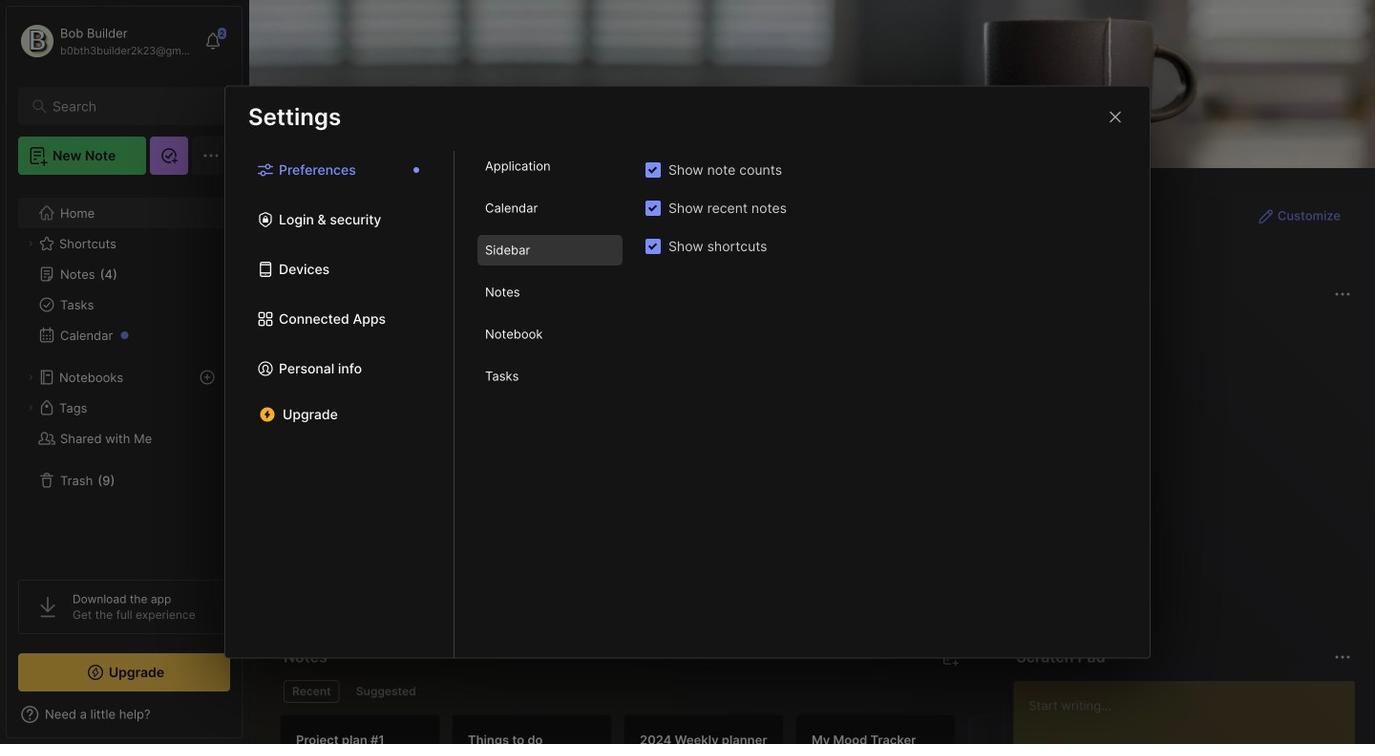 Task type: describe. For each thing, give the bounding box(es) containing it.
close image
[[1104, 106, 1127, 128]]

Start writing… text field
[[1029, 681, 1354, 744]]

Search text field
[[53, 97, 205, 116]]



Task type: locate. For each thing, give the bounding box(es) containing it.
tree inside main element
[[7, 186, 242, 563]]

None checkbox
[[646, 201, 661, 216], [646, 239, 661, 254], [646, 201, 661, 216], [646, 239, 661, 254]]

row group
[[280, 714, 1139, 744]]

None checkbox
[[646, 162, 661, 178]]

tab
[[478, 151, 623, 181], [478, 193, 623, 223], [478, 235, 623, 266], [478, 277, 623, 308], [478, 319, 623, 350], [478, 361, 623, 392], [284, 680, 340, 703], [347, 680, 425, 703]]

tree
[[7, 186, 242, 563]]

tab list
[[225, 151, 455, 658], [455, 151, 646, 658], [284, 680, 982, 703]]

None search field
[[53, 95, 205, 117]]

expand tags image
[[25, 402, 36, 414]]

main element
[[0, 0, 248, 744]]

expand notebooks image
[[25, 372, 36, 383]]

none search field inside main element
[[53, 95, 205, 117]]



Task type: vqa. For each thing, say whether or not it's contained in the screenshot.
Expand Tags icon
yes



